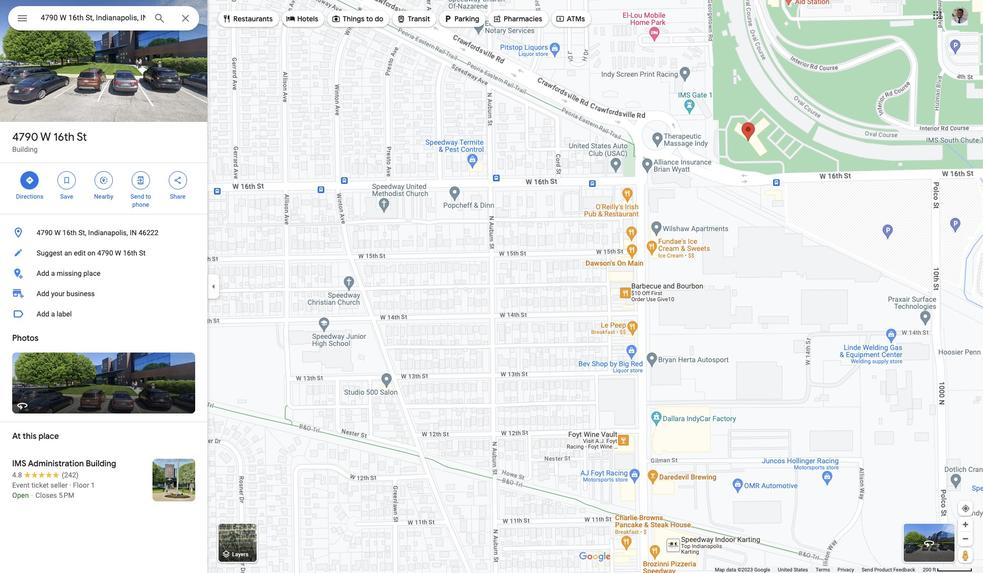 Task type: locate. For each thing, give the bounding box(es) containing it.
0 vertical spatial to
[[366, 14, 373, 23]]

building up the 
[[12, 145, 38, 154]]

place
[[83, 269, 100, 278], [39, 432, 59, 442]]

4790 up the 
[[12, 130, 38, 144]]

16th
[[53, 130, 74, 144], [62, 229, 77, 237], [123, 249, 137, 257]]


[[332, 13, 341, 24]]

1 a from the top
[[51, 269, 55, 278]]

1 add from the top
[[37, 269, 49, 278]]

a
[[51, 269, 55, 278], [51, 310, 55, 318]]

send up phone
[[130, 193, 144, 200]]

at this place
[[12, 432, 59, 442]]

w
[[40, 130, 51, 144], [54, 229, 61, 237], [115, 249, 121, 257]]

actions for 4790 w 16th st region
[[0, 163, 207, 214]]

0 horizontal spatial st
[[77, 130, 87, 144]]

label
[[57, 310, 72, 318]]

add left "your"
[[37, 290, 49, 298]]

1 vertical spatial 16th
[[62, 229, 77, 237]]

0 vertical spatial a
[[51, 269, 55, 278]]


[[16, 11, 28, 25]]

add your business link
[[0, 284, 207, 304]]

add for add a missing place
[[37, 269, 49, 278]]

building inside 4790 w 16th st building
[[12, 145, 38, 154]]

footer inside google maps element
[[715, 567, 923, 573]]

200 ft button
[[923, 567, 972, 573]]

privacy
[[838, 567, 854, 573]]

16th inside 4790 w 16th st building
[[53, 130, 74, 144]]

1 vertical spatial w
[[54, 229, 61, 237]]

0 vertical spatial w
[[40, 130, 51, 144]]

16th left st,
[[62, 229, 77, 237]]

 atms
[[556, 13, 585, 24]]

place down the on
[[83, 269, 100, 278]]

to
[[366, 14, 373, 23], [146, 193, 151, 200]]

add inside button
[[37, 269, 49, 278]]

0 horizontal spatial building
[[12, 145, 38, 154]]

1 horizontal spatial st
[[139, 249, 146, 257]]

a for missing
[[51, 269, 55, 278]]

to up phone
[[146, 193, 151, 200]]

0 horizontal spatial w
[[40, 130, 51, 144]]

add
[[37, 269, 49, 278], [37, 290, 49, 298], [37, 310, 49, 318]]

missing
[[57, 269, 82, 278]]

 restaurants
[[222, 13, 273, 24]]

2 horizontal spatial w
[[115, 249, 121, 257]]

in
[[130, 229, 137, 237]]

a inside button
[[51, 269, 55, 278]]

0 vertical spatial building
[[12, 145, 38, 154]]

 parking
[[443, 13, 479, 24]]

0 vertical spatial 4790
[[12, 130, 38, 144]]

4790
[[12, 130, 38, 144], [37, 229, 53, 237], [97, 249, 113, 257]]

16th up 
[[53, 130, 74, 144]]

a left label
[[51, 310, 55, 318]]

to left do
[[366, 14, 373, 23]]

1 vertical spatial send
[[862, 567, 873, 573]]

privacy button
[[838, 567, 854, 573]]

2 vertical spatial w
[[115, 249, 121, 257]]

add a label
[[37, 310, 72, 318]]

indianapolis,
[[88, 229, 128, 237]]

google maps element
[[0, 0, 983, 573]]

0 vertical spatial st
[[77, 130, 87, 144]]

0 vertical spatial place
[[83, 269, 100, 278]]

1 horizontal spatial w
[[54, 229, 61, 237]]

1 horizontal spatial place
[[83, 269, 100, 278]]

zoom out image
[[962, 535, 969, 543]]

w inside 4790 w 16th st building
[[40, 130, 51, 144]]

4790 for st
[[12, 130, 38, 144]]

united
[[778, 567, 792, 573]]


[[397, 13, 406, 24]]

1 vertical spatial 4790
[[37, 229, 53, 237]]

200 ft
[[923, 567, 936, 573]]


[[173, 175, 182, 186]]

send left product
[[862, 567, 873, 573]]

phone
[[132, 201, 149, 208]]

this
[[23, 432, 37, 442]]

administration
[[28, 459, 84, 469]]

restaurants
[[233, 14, 273, 23]]

product
[[874, 567, 892, 573]]

send inside send to phone
[[130, 193, 144, 200]]

2 vertical spatial 4790
[[97, 249, 113, 257]]

send product feedback
[[862, 567, 915, 573]]

ims
[[12, 459, 26, 469]]

building up 1
[[86, 459, 116, 469]]

1 horizontal spatial send
[[862, 567, 873, 573]]

16th for st,
[[62, 229, 77, 237]]

1 vertical spatial st
[[139, 249, 146, 257]]

ticket
[[31, 481, 49, 490]]

2 vertical spatial add
[[37, 310, 49, 318]]

1 horizontal spatial to
[[366, 14, 373, 23]]

0 horizontal spatial to
[[146, 193, 151, 200]]

google account: leeland pitt  
(leeland.pitt@adept.ai) image
[[952, 7, 968, 23]]

None field
[[41, 12, 145, 24]]

a inside "button"
[[51, 310, 55, 318]]

add left label
[[37, 310, 49, 318]]

3 add from the top
[[37, 310, 49, 318]]

0 vertical spatial 16th
[[53, 130, 74, 144]]

place right this
[[39, 432, 59, 442]]

a for label
[[51, 310, 55, 318]]

4790 up suggest
[[37, 229, 53, 237]]

add inside "button"
[[37, 310, 49, 318]]

add down suggest
[[37, 269, 49, 278]]

4790 right the on
[[97, 249, 113, 257]]

to inside send to phone
[[146, 193, 151, 200]]

photos
[[12, 333, 38, 344]]


[[443, 13, 452, 24]]

parking
[[455, 14, 479, 23]]

 search field
[[8, 6, 199, 33]]

1 horizontal spatial building
[[86, 459, 116, 469]]

4.8
[[12, 471, 22, 479]]

0 horizontal spatial send
[[130, 193, 144, 200]]

send
[[130, 193, 144, 200], [862, 567, 873, 573]]

·
[[69, 481, 71, 490]]

1 vertical spatial a
[[51, 310, 55, 318]]

0 vertical spatial add
[[37, 269, 49, 278]]

5 pm
[[59, 492, 74, 500]]

add for add a label
[[37, 310, 49, 318]]

footer
[[715, 567, 923, 573]]

1 vertical spatial add
[[37, 290, 49, 298]]

st inside button
[[139, 249, 146, 257]]

2 add from the top
[[37, 290, 49, 298]]

building
[[12, 145, 38, 154], [86, 459, 116, 469]]

4790 W 16th St, Indianapolis, IN 46222 field
[[8, 6, 199, 31]]

0 vertical spatial send
[[130, 193, 144, 200]]

send for send product feedback
[[862, 567, 873, 573]]

send inside send product feedback button
[[862, 567, 873, 573]]

 things to do
[[332, 13, 383, 24]]


[[286, 13, 295, 24]]

your
[[51, 290, 65, 298]]

business
[[66, 290, 95, 298]]

w for st,
[[54, 229, 61, 237]]

1 vertical spatial to
[[146, 193, 151, 200]]

to inside  things to do
[[366, 14, 373, 23]]

4790 inside 4790 w 16th st building
[[12, 130, 38, 144]]

16th down in
[[123, 249, 137, 257]]

directions
[[16, 193, 43, 200]]

map data ©2023 google
[[715, 567, 770, 573]]

1 vertical spatial place
[[39, 432, 59, 442]]

at
[[12, 432, 21, 442]]

a left missing
[[51, 269, 55, 278]]

st inside 4790 w 16th st building
[[77, 130, 87, 144]]

 button
[[8, 6, 37, 33]]

16th for st
[[53, 130, 74, 144]]

transit
[[408, 14, 430, 23]]

footer containing map data ©2023 google
[[715, 567, 923, 573]]

2 a from the top
[[51, 310, 55, 318]]

0 horizontal spatial place
[[39, 432, 59, 442]]

google
[[754, 567, 770, 573]]

save
[[60, 193, 73, 200]]



Task type: describe. For each thing, give the bounding box(es) containing it.
atms
[[567, 14, 585, 23]]

event
[[12, 481, 30, 490]]


[[62, 175, 71, 186]]


[[136, 175, 145, 186]]

add your business
[[37, 290, 95, 298]]

place inside button
[[83, 269, 100, 278]]

show your location image
[[961, 504, 970, 513]]

4790 for st,
[[37, 229, 53, 237]]

46222
[[139, 229, 158, 237]]

hotels
[[297, 14, 318, 23]]

1
[[91, 481, 95, 490]]

street view image
[[923, 537, 935, 550]]

on
[[87, 249, 95, 257]]

terms
[[816, 567, 830, 573]]

united states
[[778, 567, 808, 573]]

do
[[375, 14, 383, 23]]

ft
[[933, 567, 936, 573]]

feedback
[[893, 567, 915, 573]]

4.8 stars 242 reviews image
[[12, 470, 79, 480]]

send product feedback button
[[862, 567, 915, 573]]

zoom in image
[[962, 521, 969, 529]]

layers
[[232, 552, 249, 558]]

none field inside the 4790 w 16th st, indianapolis, in 46222 field
[[41, 12, 145, 24]]

map
[[715, 567, 725, 573]]

⋅
[[31, 492, 34, 500]]

 transit
[[397, 13, 430, 24]]

nearby
[[94, 193, 113, 200]]

st,
[[78, 229, 86, 237]]

 hotels
[[286, 13, 318, 24]]

©2023
[[738, 567, 753, 573]]

add for add your business
[[37, 290, 49, 298]]

edit
[[74, 249, 86, 257]]

4790 w 16th st, indianapolis, in 46222 button
[[0, 223, 207, 243]]

suggest an edit on 4790 w 16th st
[[37, 249, 146, 257]]

things
[[343, 14, 365, 23]]

event ticket seller · floor 1 open ⋅ closes 5 pm
[[12, 481, 95, 500]]

send for send to phone
[[130, 193, 144, 200]]

w for st
[[40, 130, 51, 144]]

pharmacies
[[504, 14, 542, 23]]

collapse side panel image
[[208, 281, 219, 292]]

suggest
[[37, 249, 63, 257]]


[[25, 175, 34, 186]]

add a missing place button
[[0, 263, 207, 284]]

floor
[[73, 481, 89, 490]]

suggest an edit on 4790 w 16th st button
[[0, 243, 207, 263]]

200
[[923, 567, 931, 573]]

4790 w 16th st building
[[12, 130, 87, 154]]


[[493, 13, 502, 24]]

open
[[12, 492, 29, 500]]


[[222, 13, 231, 24]]

share
[[170, 193, 185, 200]]

united states button
[[778, 567, 808, 573]]

data
[[726, 567, 736, 573]]

 pharmacies
[[493, 13, 542, 24]]


[[99, 175, 108, 186]]

(242)
[[62, 471, 79, 479]]


[[556, 13, 565, 24]]

an
[[64, 249, 72, 257]]

ims administration building
[[12, 459, 116, 469]]

closes
[[35, 492, 57, 500]]

seller
[[51, 481, 68, 490]]

2 vertical spatial 16th
[[123, 249, 137, 257]]

states
[[794, 567, 808, 573]]

4790 w 16th st main content
[[0, 0, 207, 573]]

4790 w 16th st, indianapolis, in 46222
[[37, 229, 158, 237]]

1 vertical spatial building
[[86, 459, 116, 469]]

add a label button
[[0, 304, 207, 324]]

add a missing place
[[37, 269, 100, 278]]

terms button
[[816, 567, 830, 573]]

send to phone
[[130, 193, 151, 208]]

show street view coverage image
[[958, 548, 973, 563]]



Task type: vqa. For each thing, say whether or not it's contained in the screenshot.


